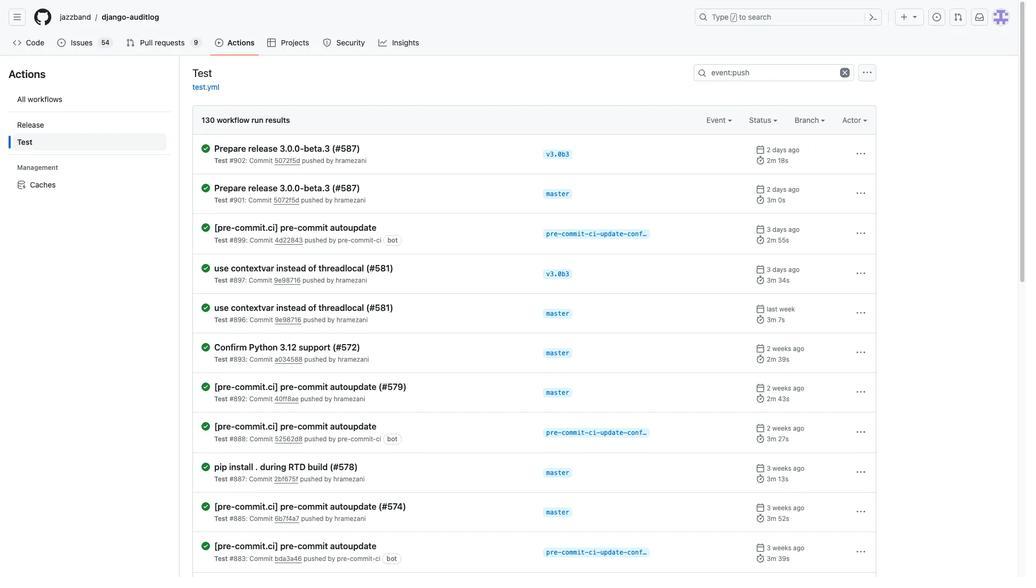 Task type: locate. For each thing, give the bounding box(es) containing it.
1 vertical spatial v3.0b3
[[546, 271, 570, 278]]

2 3 days ago from the top
[[767, 266, 800, 274]]

#902:
[[230, 157, 248, 165]]

show workflow options image
[[863, 68, 872, 77]]

completed successfully image
[[202, 223, 210, 232], [202, 343, 210, 352], [202, 503, 210, 511], [202, 542, 210, 551]]

master link
[[543, 189, 573, 199], [543, 309, 573, 319], [543, 349, 573, 358], [543, 388, 573, 398], [543, 468, 573, 478], [543, 508, 573, 518]]

2
[[767, 146, 771, 154], [767, 186, 771, 194], [767, 345, 771, 353], [767, 384, 771, 392], [767, 425, 771, 433]]

4 days from the top
[[773, 266, 787, 274]]

3 for (#574)
[[767, 504, 771, 512]]

issue opened image
[[57, 38, 66, 47]]

run duration image for [pre-commit.ci] pre-commit autoupdate (#574) test #885: commit 6b7f4a7 pushed             by hramezani
[[757, 514, 765, 523]]

contextvar up '#896:'
[[231, 303, 274, 313]]

days
[[773, 146, 787, 154], [773, 186, 787, 194], [773, 226, 787, 234], [773, 266, 787, 274]]

0 vertical spatial update-
[[600, 230, 628, 238]]

(#587) for prepare release 3.0.0-beta.3 (#587) test #901: commit 5072f5d pushed             by hramezani
[[332, 183, 360, 193]]

3 weeks ago up 13s
[[767, 465, 805, 473]]

calendar image
[[757, 185, 765, 194], [757, 344, 765, 353], [757, 384, 765, 392], [757, 424, 765, 433], [757, 464, 765, 473]]

1 3 days ago from the top
[[767, 226, 800, 234]]

confirm python 3.12 support (#572) test #893: commit a034588 pushed             by hramezani
[[214, 343, 369, 364]]

filter workflows element
[[13, 117, 166, 151]]

9 show options image from the top
[[857, 508, 866, 516]]

#885:
[[230, 515, 248, 523]]

5072f5d link for prepare release 3.0.0-beta.3 (#587) test #902: commit 5072f5d pushed             by hramezani
[[275, 157, 300, 165]]

2 vertical spatial [pre-commit.ci] pre-commit autoupdate link
[[214, 541, 535, 552]]

test down release
[[17, 137, 32, 146]]

3m for [pre-commit.ci] pre-commit autoupdate (#574) test #885: commit 6b7f4a7 pushed             by hramezani
[[767, 515, 777, 523]]

hramezani inside the confirm python 3.12 support (#572) test #893: commit a034588 pushed             by hramezani
[[338, 356, 369, 364]]

1 commit.ci] from the top
[[235, 223, 278, 233]]

master for [pre-commit.ci] pre-commit autoupdate (#579)
[[546, 389, 570, 397]]

of for use contextvar instead of threadlocal (#581) test #896: commit 9e98716 pushed             by hramezani
[[308, 303, 317, 313]]

9e98716 inside use contextvar instead of threadlocal (#581) test #896: commit 9e98716 pushed             by hramezani
[[275, 316, 302, 324]]

1 calendar image from the top
[[757, 145, 765, 154]]

commit inside [pre-commit.ci] pre-commit autoupdate (#574) test #885: commit 6b7f4a7 pushed             by hramezani
[[250, 515, 273, 523]]

calendar image for autoupdate
[[757, 384, 765, 392]]

2m left 43s
[[767, 395, 777, 403]]

run duration image left "2m 39s"
[[757, 355, 765, 364]]

issues
[[71, 38, 93, 47]]

hramezani inside prepare release 3.0.0-beta.3 (#587) test #902: commit 5072f5d pushed             by hramezani
[[335, 157, 367, 165]]

update-
[[600, 230, 628, 238], [600, 429, 628, 437], [600, 549, 628, 557]]

pre- inside "[pre-commit.ci] pre-commit autoupdate (#579) test #892: commit 40ff8ae pushed             by hramezani"
[[280, 382, 298, 392]]

issue opened image
[[933, 13, 942, 21]]

4 autoupdate from the top
[[330, 502, 377, 512]]

0 vertical spatial 9e98716
[[274, 276, 301, 284]]

130
[[202, 115, 215, 125]]

0 vertical spatial ci
[[376, 236, 382, 244]]

weeks
[[773, 345, 792, 353], [773, 384, 792, 392], [773, 425, 792, 433], [773, 465, 792, 473], [773, 504, 792, 512], [773, 544, 792, 552]]

4 2 from the top
[[767, 384, 771, 392]]

hramezani link for pip install . during rtd build (#578) test #887: commit 2bf675f pushed             by hramezani
[[333, 475, 365, 483]]

6 master link from the top
[[543, 508, 573, 518]]

2 config from the top
[[628, 429, 651, 437]]

2m left 55s
[[767, 236, 777, 244]]

calendar image for (#587)
[[757, 185, 765, 194]]

commit.ci] up #892:
[[235, 382, 278, 392]]

config
[[628, 230, 651, 238], [628, 429, 651, 437], [628, 549, 651, 557]]

4 run duration image from the top
[[757, 435, 765, 443]]

2 weeks ago for (#572)
[[767, 345, 805, 353]]

1 beta.3 from the top
[[304, 144, 330, 153]]

0 vertical spatial pre-commit-ci-update-config
[[546, 230, 651, 238]]

pushed inside the confirm python 3.12 support (#572) test #893: commit a034588 pushed             by hramezani
[[305, 356, 327, 364]]

9e98716 link up 3.12
[[275, 316, 302, 324]]

0 vertical spatial list
[[56, 9, 689, 26]]

v3.0b3 for prepare release 3.0.0-beta.3 (#587)
[[546, 151, 570, 158]]

pushed inside pip install . during rtd build (#578) test #887: commit 2bf675f pushed             by hramezani
[[300, 475, 323, 483]]

commit 52562d8 pushed             by pre-commit-ci
[[250, 435, 381, 443]]

show options image
[[857, 150, 866, 158], [857, 189, 866, 198], [857, 229, 866, 238], [857, 269, 866, 278], [857, 309, 866, 318], [857, 349, 866, 357], [857, 388, 866, 397], [857, 428, 866, 437], [857, 508, 866, 516]]

3 autoupdate from the top
[[330, 422, 377, 431]]

0 vertical spatial 2 weeks ago
[[767, 345, 805, 353]]

40ff8ae link
[[275, 395, 299, 403]]

1 use contextvar instead of threadlocal (#581) link from the top
[[214, 263, 535, 274]]

/ left to
[[732, 14, 736, 21]]

weeks up 3m 39s
[[773, 544, 792, 552]]

#901:
[[230, 196, 247, 204]]

test.yml
[[192, 82, 220, 91]]

0 vertical spatial prepare release 3.0.0-beta.3 (#587) link
[[214, 143, 535, 154]]

0 vertical spatial 39s
[[778, 356, 790, 364]]

1 instead from the top
[[276, 264, 306, 273]]

commit.ci] up #883:
[[235, 542, 278, 551]]

django-auditlog link
[[97, 9, 163, 26]]

1 use from the top
[[214, 264, 229, 273]]

beta.3 inside prepare release 3.0.0-beta.3 (#587) test #901: commit 5072f5d pushed             by hramezani
[[304, 183, 330, 193]]

pushed right 40ff8ae
[[301, 395, 323, 403]]

55s
[[778, 236, 790, 244]]

list
[[56, 9, 689, 26], [9, 87, 171, 198]]

3 [pre- from the top
[[214, 422, 235, 431]]

pushed right bda3a46 link
[[304, 555, 326, 563]]

1 vertical spatial instead
[[276, 303, 306, 313]]

use contextvar instead of threadlocal (#581) link for use contextvar instead of threadlocal (#581) test #897: commit 9e98716 pushed             by hramezani
[[214, 263, 535, 274]]

2 up "3m 27s"
[[767, 425, 771, 433]]

commit
[[298, 223, 328, 233], [298, 382, 328, 392], [298, 422, 328, 431], [298, 502, 328, 512], [298, 542, 328, 551]]

5 weeks from the top
[[773, 504, 792, 512]]

pushed right 52562d8 link on the left of page
[[304, 435, 327, 443]]

pushed up prepare release 3.0.0-beta.3 (#587) test #901: commit 5072f5d pushed             by hramezani
[[302, 157, 324, 165]]

[pre-commit.ci] pre-commit autoupdate for 52562d8
[[214, 422, 377, 431]]

2 vertical spatial config
[[628, 549, 651, 557]]

1 vertical spatial use
[[214, 303, 229, 313]]

7 completed successfully image from the top
[[202, 463, 210, 472]]

commit inside "[pre-commit.ci] pre-commit autoupdate (#579) test #892: commit 40ff8ae pushed             by hramezani"
[[298, 382, 328, 392]]

4 commit.ci] from the top
[[235, 502, 278, 512]]

pull
[[140, 38, 153, 47]]

autoupdate left (#579)
[[330, 382, 377, 392]]

of down the commit 4d22843 pushed             by pre-commit-ci at top left
[[308, 264, 317, 273]]

4 completed successfully image from the top
[[202, 542, 210, 551]]

2 weeks from the top
[[773, 384, 792, 392]]

0 vertical spatial v3.0b3
[[546, 151, 570, 158]]

2 [pre-commit.ci] pre-commit autoupdate from the top
[[214, 422, 377, 431]]

3m 52s
[[767, 515, 790, 523]]

calendar image
[[757, 145, 765, 154], [757, 225, 765, 234], [757, 265, 765, 274], [757, 305, 765, 313], [757, 504, 765, 512], [757, 544, 765, 552]]

2 weeks ago
[[767, 345, 805, 353], [767, 384, 805, 392], [767, 425, 805, 433]]

0 vertical spatial 3 days ago
[[767, 226, 800, 234]]

bot for commit 52562d8 pushed             by pre-commit-ci
[[387, 435, 398, 443]]

0s
[[778, 196, 786, 204]]

beta.3 up prepare release 3.0.0-beta.3 (#587) test #901: commit 5072f5d pushed             by hramezani
[[304, 144, 330, 153]]

0 vertical spatial pre-commit-ci-update-config link
[[543, 229, 651, 239]]

[pre-commit.ci] pre-commit autoupdate
[[214, 223, 377, 233], [214, 422, 377, 431], [214, 542, 377, 551]]

completed successfully image for use contextvar instead of threadlocal (#581) test #897: commit 9e98716 pushed             by hramezani
[[202, 264, 210, 273]]

1 vertical spatial 2 days ago
[[767, 186, 800, 194]]

[pre-commit.ci] pre-commit autoupdate (#579) link
[[214, 382, 535, 392]]

3 up 3m 52s
[[767, 504, 771, 512]]

commit inside the confirm python 3.12 support (#572) test #893: commit a034588 pushed             by hramezani
[[250, 356, 273, 364]]

1 v3.0b3 from the top
[[546, 151, 570, 158]]

2 (#581) from the top
[[366, 303, 393, 313]]

caches link
[[13, 176, 166, 194]]

test inside use contextvar instead of threadlocal (#581) test #896: commit 9e98716 pushed             by hramezani
[[214, 316, 228, 324]]

2 pre-commit-ci-update-config from the top
[[546, 429, 651, 437]]

(#581) inside use contextvar instead of threadlocal (#581) test #897: commit 9e98716 pushed             by hramezani
[[366, 264, 393, 273]]

autoupdate up the commit 4d22843 pushed             by pre-commit-ci at top left
[[330, 223, 377, 233]]

0 vertical spatial instead
[[276, 264, 306, 273]]

2 vertical spatial pre-commit-ci-update-config
[[546, 549, 651, 557]]

1 2 days ago from the top
[[767, 146, 800, 154]]

autoupdate for commit bda3a46 pushed             by pre-commit-ci
[[330, 542, 377, 551]]

2 vertical spatial [pre-commit.ci] pre-commit autoupdate
[[214, 542, 377, 551]]

pre-commit-ci-update-config link
[[543, 229, 651, 239], [543, 428, 651, 438], [543, 548, 651, 558]]

by
[[326, 157, 334, 165], [325, 196, 333, 204], [329, 236, 336, 244], [327, 276, 334, 284], [328, 316, 335, 324], [329, 356, 336, 364], [325, 395, 332, 403], [329, 435, 336, 443], [324, 475, 332, 483], [325, 515, 333, 523], [328, 555, 335, 563]]

commit.ci] up #899:
[[235, 223, 278, 233]]

1 release from the top
[[248, 144, 278, 153]]

4 3 from the top
[[767, 504, 771, 512]]

1 vertical spatial ci
[[376, 435, 381, 443]]

0 vertical spatial (#581)
[[366, 264, 393, 273]]

test inside use contextvar instead of threadlocal (#581) test #897: commit 9e98716 pushed             by hramezani
[[214, 276, 228, 284]]

0 vertical spatial contextvar
[[231, 264, 274, 273]]

2 2 from the top
[[767, 186, 771, 194]]

weeks for (#574)
[[773, 504, 792, 512]]

run duration image for use contextvar instead of threadlocal (#581) test #896: commit 9e98716 pushed             by hramezani
[[757, 315, 765, 324]]

use for use contextvar instead of threadlocal (#581) test #896: commit 9e98716 pushed             by hramezani
[[214, 303, 229, 313]]

1 vertical spatial [pre-commit.ci] pre-commit autoupdate
[[214, 422, 377, 431]]

5072f5d inside prepare release 3.0.0-beta.3 (#587) test #901: commit 5072f5d pushed             by hramezani
[[274, 196, 299, 204]]

to
[[739, 12, 746, 21]]

(#572)
[[333, 343, 360, 352]]

1 vertical spatial 3.0.0-
[[280, 183, 304, 193]]

1 vertical spatial 3 weeks ago
[[767, 504, 805, 512]]

by right 4d22843 link
[[329, 236, 336, 244]]

2 2m from the top
[[767, 236, 777, 244]]

commit down python
[[250, 356, 273, 364]]

commit for 4d22843
[[298, 223, 328, 233]]

by right 40ff8ae
[[325, 395, 332, 403]]

ci for commit bda3a46 pushed             by pre-commit-ci
[[375, 555, 381, 563]]

pre-commit-ci link
[[338, 236, 382, 244], [338, 435, 381, 443], [337, 555, 381, 563]]

beta.3
[[304, 144, 330, 153], [304, 183, 330, 193]]

6 master from the top
[[546, 509, 570, 516]]

(#587) inside prepare release 3.0.0-beta.3 (#587) test #902: commit 5072f5d pushed             by hramezani
[[332, 144, 360, 153]]

3.0.0- inside prepare release 3.0.0-beta.3 (#587) test #901: commit 5072f5d pushed             by hramezani
[[280, 183, 304, 193]]

1 vertical spatial 3 days ago
[[767, 266, 800, 274]]

3 days ago for use contextvar instead of threadlocal (#581)
[[767, 266, 800, 274]]

run duration image left "3m 27s"
[[757, 435, 765, 443]]

3 run duration image from the top
[[757, 315, 765, 324]]

3m for use contextvar instead of threadlocal (#581) test #896: commit 9e98716 pushed             by hramezani
[[767, 316, 777, 324]]

5072f5d up 4d22843
[[274, 196, 299, 204]]

commit up "commit 52562d8 pushed             by pre-commit-ci"
[[298, 422, 328, 431]]

0 vertical spatial release
[[248, 144, 278, 153]]

3 commit from the top
[[298, 422, 328, 431]]

1 vertical spatial 9e98716 link
[[275, 316, 302, 324]]

threadlocal inside use contextvar instead of threadlocal (#581) test #897: commit 9e98716 pushed             by hramezani
[[319, 264, 364, 273]]

status
[[749, 115, 774, 125]]

39s down 52s
[[778, 555, 790, 563]]

2 vertical spatial bot
[[387, 555, 397, 563]]

1 vertical spatial prepare
[[214, 183, 246, 193]]

test left #901: at top
[[214, 196, 228, 204]]

4 3m from the top
[[767, 435, 777, 443]]

git pull request image
[[954, 13, 963, 21]]

contextvar for use contextvar instead of threadlocal (#581) test #897: commit 9e98716 pushed             by hramezani
[[231, 264, 274, 273]]

5 completed successfully image from the top
[[202, 383, 210, 391]]

1 vertical spatial of
[[308, 303, 317, 313]]

show options image for confirm python 3.12 support (#572) test #893: commit a034588 pushed             by hramezani
[[857, 349, 866, 357]]

commit for 52562d8
[[298, 422, 328, 431]]

3 master link from the top
[[543, 349, 573, 358]]

show options image for [pre-commit.ci] pre-commit autoupdate (#574) test #885: commit 6b7f4a7 pushed             by hramezani
[[857, 508, 866, 516]]

show options image
[[857, 468, 866, 477], [857, 548, 866, 557]]

4d22843 link
[[275, 236, 303, 244]]

2 days ago
[[767, 146, 800, 154], [767, 186, 800, 194]]

1 horizontal spatial /
[[732, 14, 736, 21]]

0 vertical spatial 3 weeks ago
[[767, 465, 805, 473]]

run duration image left 3m 52s
[[757, 514, 765, 523]]

test left '#896:'
[[214, 316, 228, 324]]

5 run duration image from the top
[[757, 475, 765, 483]]

0 vertical spatial 2 days ago
[[767, 146, 800, 154]]

run duration image for confirm python 3.12 support (#572) test #893: commit a034588 pushed             by hramezani
[[757, 355, 765, 364]]

5072f5d for prepare release 3.0.0-beta.3 (#587) test #901: commit 5072f5d pushed             by hramezani
[[274, 196, 299, 204]]

6b7f4a7 link
[[275, 515, 299, 523]]

5072f5d inside prepare release 3.0.0-beta.3 (#587) test #902: commit 5072f5d pushed             by hramezani
[[275, 157, 300, 165]]

1 pre-commit-ci-update-config from the top
[[546, 230, 651, 238]]

1 vertical spatial pre-commit-ci-update-config link
[[543, 428, 651, 438]]

2m for (#587)
[[767, 157, 777, 165]]

autoupdate
[[330, 223, 377, 233], [330, 382, 377, 392], [330, 422, 377, 431], [330, 502, 377, 512], [330, 542, 377, 551]]

run duration image left 2m 55s in the top right of the page
[[757, 236, 765, 244]]

days up 3m 34s
[[773, 266, 787, 274]]

/ inside jazzband / django-auditlog
[[95, 13, 97, 22]]

[pre- up 'test #888:'
[[214, 422, 235, 431]]

[pre- for #888:
[[214, 422, 235, 431]]

1 run duration image from the top
[[757, 156, 765, 165]]

test left #892:
[[214, 395, 228, 403]]

0 vertical spatial pre-commit-ci link
[[338, 236, 382, 244]]

1 vertical spatial ci-
[[589, 429, 600, 437]]

3m left 27s
[[767, 435, 777, 443]]

show options image for prepare release 3.0.0-beta.3 (#587) test #902: commit 5072f5d pushed             by hramezani
[[857, 150, 866, 158]]

5 3 from the top
[[767, 544, 771, 552]]

0 vertical spatial 3.0.0-
[[280, 144, 304, 153]]

1 pre-commit-ci-update-config link from the top
[[543, 229, 651, 239]]

0 vertical spatial of
[[308, 264, 317, 273]]

instead down 4d22843 link
[[276, 264, 306, 273]]

2 for prepare release 3.0.0-beta.3 (#587) test #902: commit 5072f5d pushed             by hramezani
[[767, 146, 771, 154]]

weeks up 13s
[[773, 465, 792, 473]]

hramezani
[[335, 157, 367, 165], [334, 196, 366, 204], [336, 276, 367, 284], [337, 316, 368, 324], [338, 356, 369, 364], [334, 395, 365, 403], [333, 475, 365, 483], [335, 515, 366, 523]]

2 vertical spatial 2 weeks ago
[[767, 425, 805, 433]]

pre-
[[280, 223, 298, 233], [546, 230, 562, 238], [338, 236, 351, 244], [280, 382, 298, 392], [280, 422, 298, 431], [546, 429, 562, 437], [338, 435, 351, 443], [280, 502, 298, 512], [280, 542, 298, 551], [546, 549, 562, 557], [337, 555, 350, 563]]

1 vertical spatial 5072f5d link
[[274, 196, 299, 204]]

2 weeks ago up 27s
[[767, 425, 805, 433]]

9e98716 up use contextvar instead of threadlocal (#581) test #896: commit 9e98716 pushed             by hramezani
[[274, 276, 301, 284]]

autoupdate for commit 4d22843 pushed             by pre-commit-ci
[[330, 223, 377, 233]]

code link
[[9, 35, 49, 51]]

3 up 3m 13s
[[767, 465, 771, 473]]

5 2 from the top
[[767, 425, 771, 433]]

3 2 weeks ago from the top
[[767, 425, 805, 433]]

by down build
[[324, 475, 332, 483]]

test inside [pre-commit.ci] pre-commit autoupdate (#574) test #885: commit 6b7f4a7 pushed             by hramezani
[[214, 515, 228, 523]]

commit inside use contextvar instead of threadlocal (#581) test #897: commit 9e98716 pushed             by hramezani
[[249, 276, 272, 284]]

master for [pre-commit.ci] pre-commit autoupdate (#574)
[[546, 509, 570, 516]]

6 3m from the top
[[767, 515, 777, 523]]

0 vertical spatial threadlocal
[[319, 264, 364, 273]]

5 calendar image from the top
[[757, 464, 765, 473]]

jazzband link
[[56, 9, 95, 26]]

2 (#587) from the top
[[332, 183, 360, 193]]

9e98716 inside use contextvar instead of threadlocal (#581) test #897: commit 9e98716 pushed             by hramezani
[[274, 276, 301, 284]]

3.0.0- inside prepare release 3.0.0-beta.3 (#587) test #902: commit 5072f5d pushed             by hramezani
[[280, 144, 304, 153]]

2 pre-commit-ci-update-config link from the top
[[543, 428, 651, 438]]

days up 2m 18s
[[773, 146, 787, 154]]

2m down 3m 7s
[[767, 356, 777, 364]]

2 v3.0b3 from the top
[[546, 271, 570, 278]]

install
[[229, 462, 253, 472]]

calendar image for use contextvar instead of threadlocal (#581) test #897: commit 9e98716 pushed             by hramezani
[[757, 265, 765, 274]]

completed successfully image
[[202, 144, 210, 153], [202, 184, 210, 192], [202, 264, 210, 273], [202, 304, 210, 312], [202, 383, 210, 391], [202, 422, 210, 431], [202, 463, 210, 472]]

0 vertical spatial use
[[214, 264, 229, 273]]

1 autoupdate from the top
[[330, 223, 377, 233]]

threadlocal inside use contextvar instead of threadlocal (#581) test #896: commit 9e98716 pushed             by hramezani
[[319, 303, 364, 313]]

test inside prepare release 3.0.0-beta.3 (#587) test #901: commit 5072f5d pushed             by hramezani
[[214, 196, 228, 204]]

2m 55s
[[767, 236, 790, 244]]

0 horizontal spatial /
[[95, 13, 97, 22]]

0 horizontal spatial actions
[[9, 68, 46, 80]]

0 vertical spatial show options image
[[857, 468, 866, 477]]

39s
[[778, 356, 790, 364], [778, 555, 790, 563]]

4 show options image from the top
[[857, 269, 866, 278]]

6 show options image from the top
[[857, 349, 866, 357]]

instead inside use contextvar instead of threadlocal (#581) test #897: commit 9e98716 pushed             by hramezani
[[276, 264, 306, 273]]

1 vertical spatial 9e98716
[[275, 316, 302, 324]]

0 vertical spatial beta.3
[[304, 144, 330, 153]]

1 vertical spatial beta.3
[[304, 183, 330, 193]]

/ for jazzband
[[95, 13, 97, 22]]

3 run duration image from the top
[[757, 395, 765, 403]]

5 [pre- from the top
[[214, 542, 235, 551]]

9e98716 link for use contextvar instead of threadlocal (#581) test #896: commit 9e98716 pushed             by hramezani
[[275, 316, 302, 324]]

completed successfully image for use contextvar instead of threadlocal (#581) test #896: commit 9e98716 pushed             by hramezani
[[202, 304, 210, 312]]

None search field
[[694, 64, 854, 81]]

3m left 34s
[[767, 276, 777, 284]]

1 run duration image from the top
[[757, 236, 765, 244]]

(#581) inside use contextvar instead of threadlocal (#581) test #896: commit 9e98716 pushed             by hramezani
[[366, 303, 393, 313]]

3 pre-commit-ci-update-config link from the top
[[543, 548, 651, 558]]

branch
[[795, 115, 821, 125]]

prepare inside prepare release 3.0.0-beta.3 (#587) test #901: commit 5072f5d pushed             by hramezani
[[214, 183, 246, 193]]

pre-commit-ci-update-config
[[546, 230, 651, 238], [546, 429, 651, 437], [546, 549, 651, 557]]

by inside use contextvar instead of threadlocal (#581) test #896: commit 9e98716 pushed             by hramezani
[[328, 316, 335, 324]]

0 vertical spatial bot
[[388, 236, 398, 244]]

commit up the commit bda3a46 pushed             by pre-commit-ci
[[298, 542, 328, 551]]

commit up 6b7f4a7 link
[[298, 502, 328, 512]]

confirm
[[214, 343, 247, 352]]

auditlog
[[130, 12, 159, 21]]

3.0.0-
[[280, 144, 304, 153], [280, 183, 304, 193]]

3 2 from the top
[[767, 345, 771, 353]]

hramezani link
[[335, 157, 367, 165], [334, 196, 366, 204], [336, 276, 367, 284], [337, 316, 368, 324], [338, 356, 369, 364], [334, 395, 365, 403], [333, 475, 365, 483], [335, 515, 366, 523]]

2 weeks ago up 43s
[[767, 384, 805, 392]]

2 beta.3 from the top
[[304, 183, 330, 193]]

1 vertical spatial use contextvar instead of threadlocal (#581) link
[[214, 303, 535, 313]]

status button
[[749, 114, 778, 126]]

3 days ago up 55s
[[767, 226, 800, 234]]

show options image for prepare release 3.0.0-beta.3 (#587) test #901: commit 5072f5d pushed             by hramezani
[[857, 189, 866, 198]]

0 vertical spatial config
[[628, 230, 651, 238]]

plus image
[[900, 13, 909, 21]]

release down prepare release 3.0.0-beta.3 (#587) test #902: commit 5072f5d pushed             by hramezani on the left top of the page
[[248, 183, 278, 193]]

weeks up "2m 39s"
[[773, 345, 792, 353]]

0 vertical spatial (#587)
[[332, 144, 360, 153]]

by inside use contextvar instead of threadlocal (#581) test #897: commit 9e98716 pushed             by hramezani
[[327, 276, 334, 284]]

1 vertical spatial [pre-commit.ci] pre-commit autoupdate link
[[214, 421, 535, 432]]

2 vertical spatial update-
[[600, 549, 628, 557]]

test down confirm
[[214, 356, 228, 364]]

1 weeks from the top
[[773, 345, 792, 353]]

3 [pre-commit.ci] pre-commit autoupdate from the top
[[214, 542, 377, 551]]

1 vertical spatial 2 weeks ago
[[767, 384, 805, 392]]

by down the (#572)
[[329, 356, 336, 364]]

completed successfully image for prepare release 3.0.0-beta.3 (#587) test #901: commit 5072f5d pushed             by hramezani
[[202, 184, 210, 192]]

1 (#581) from the top
[[366, 264, 393, 273]]

test left #897:
[[214, 276, 228, 284]]

command palette image
[[869, 13, 878, 21]]

v3.0b3 link for prepare release 3.0.0-beta.3 (#587)
[[543, 150, 573, 159]]

5 3m from the top
[[767, 475, 777, 483]]

#897:
[[230, 276, 247, 284]]

0 vertical spatial 9e98716 link
[[274, 276, 301, 284]]

prepare release 3.0.0-beta.3 (#587) link for prepare release 3.0.0-beta.3 (#587) test #902: commit 5072f5d pushed             by hramezani
[[214, 143, 535, 154]]

3 days ago for [pre-commit.ci] pre-commit autoupdate
[[767, 226, 800, 234]]

beta.3 inside prepare release 3.0.0-beta.3 (#587) test #902: commit 5072f5d pushed             by hramezani
[[304, 144, 330, 153]]

0 vertical spatial use contextvar instead of threadlocal (#581) link
[[214, 263, 535, 274]]

run duration image
[[757, 236, 765, 244], [757, 276, 765, 284], [757, 315, 765, 324], [757, 355, 765, 364], [757, 554, 765, 563]]

show options image for use contextvar instead of threadlocal (#581) test #897: commit 9e98716 pushed             by hramezani
[[857, 269, 866, 278]]

2 update- from the top
[[600, 429, 628, 437]]

Filter workflow runs search field
[[694, 64, 854, 81]]

run
[[252, 115, 264, 125]]

contextvar inside use contextvar instead of threadlocal (#581) test #896: commit 9e98716 pushed             by hramezani
[[231, 303, 274, 313]]

by up use contextvar instead of threadlocal (#581) test #896: commit 9e98716 pushed             by hramezani
[[327, 276, 334, 284]]

hramezani link for prepare release 3.0.0-beta.3 (#587) test #901: commit 5072f5d pushed             by hramezani
[[334, 196, 366, 204]]

commit up the commit 4d22843 pushed             by pre-commit-ci at top left
[[298, 223, 328, 233]]

[pre-commit.ci] pre-commit autoupdate (#574) test #885: commit 6b7f4a7 pushed             by hramezani
[[214, 502, 406, 523]]

1 vertical spatial threadlocal
[[319, 303, 364, 313]]

[pre-commit.ci] pre-commit autoupdate for bda3a46
[[214, 542, 377, 551]]

use up confirm
[[214, 303, 229, 313]]

threadlocal
[[319, 264, 364, 273], [319, 303, 364, 313]]

triangle down image
[[911, 12, 920, 21]]

pushed inside prepare release 3.0.0-beta.3 (#587) test #902: commit 5072f5d pushed             by hramezani
[[302, 157, 324, 165]]

9e98716
[[274, 276, 301, 284], [275, 316, 302, 324]]

update- for 2 weeks ago
[[600, 429, 628, 437]]

1 vertical spatial 39s
[[778, 555, 790, 563]]

days for prepare release 3.0.0-beta.3 (#587) test #901: commit 5072f5d pushed             by hramezani
[[773, 186, 787, 194]]

2 vertical spatial pre-commit-ci link
[[337, 555, 381, 563]]

3m left 0s
[[767, 196, 777, 204]]

ago for [pre-commit.ci] pre-commit autoupdate (#579) test #892: commit 40ff8ae pushed             by hramezani
[[793, 384, 805, 392]]

1 vertical spatial actions
[[9, 68, 46, 80]]

by inside prepare release 3.0.0-beta.3 (#587) test #901: commit 5072f5d pushed             by hramezani
[[325, 196, 333, 204]]

4 2m from the top
[[767, 395, 777, 403]]

run duration image left 2m 18s
[[757, 156, 765, 165]]

pushed inside use contextvar instead of threadlocal (#581) test #897: commit 9e98716 pushed             by hramezani
[[303, 276, 325, 284]]

6 run duration image from the top
[[757, 514, 765, 523]]

contextvar inside use contextvar instead of threadlocal (#581) test #897: commit 9e98716 pushed             by hramezani
[[231, 264, 274, 273]]

show options image for use contextvar instead of threadlocal (#581) test #896: commit 9e98716 pushed             by hramezani
[[857, 309, 866, 318]]

pushed down support
[[305, 356, 327, 364]]

config for 3 weeks ago
[[628, 549, 651, 557]]

1 of from the top
[[308, 264, 317, 273]]

pre-commit-ci-update-config for 3 days ago
[[546, 230, 651, 238]]

1 vertical spatial update-
[[600, 429, 628, 437]]

3 weeks ago
[[767, 465, 805, 473], [767, 504, 805, 512], [767, 544, 805, 552]]

3 up 3m 39s
[[767, 544, 771, 552]]

2 vertical spatial 3 weeks ago
[[767, 544, 805, 552]]

calendar image for rtd
[[757, 464, 765, 473]]

1 vertical spatial 5072f5d
[[274, 196, 299, 204]]

hramezani link for [pre-commit.ci] pre-commit autoupdate (#574) test #885: commit 6b7f4a7 pushed             by hramezani
[[335, 515, 366, 523]]

5072f5d up prepare release 3.0.0-beta.3 (#587) test #901: commit 5072f5d pushed             by hramezani
[[275, 157, 300, 165]]

2 threadlocal from the top
[[319, 303, 364, 313]]

2 days ago up 0s
[[767, 186, 800, 194]]

actor
[[843, 115, 863, 125]]

master for confirm python 3.12 support (#572)
[[546, 350, 570, 357]]

(#587) inside prepare release 3.0.0-beta.3 (#587) test #901: commit 5072f5d pushed             by hramezani
[[332, 183, 360, 193]]

0 vertical spatial v3.0b3 link
[[543, 150, 573, 159]]

commit inside "[pre-commit.ci] pre-commit autoupdate (#579) test #892: commit 40ff8ae pushed             by hramezani"
[[249, 395, 273, 403]]

commit right #901: at top
[[248, 196, 272, 204]]

[pre-commit.ci] pre-commit autoupdate up bda3a46
[[214, 542, 377, 551]]

commit right '#896:'
[[250, 316, 273, 324]]

39s up 43s
[[778, 356, 790, 364]]

1 vertical spatial contextvar
[[231, 303, 274, 313]]

/ left the django-
[[95, 13, 97, 22]]

v3.0b3 link
[[543, 150, 573, 159], [543, 269, 573, 279]]

commit up 40ff8ae
[[298, 382, 328, 392]]

9e98716 up 3.12
[[275, 316, 302, 324]]

4 completed successfully image from the top
[[202, 304, 210, 312]]

pushed inside "[pre-commit.ci] pre-commit autoupdate (#579) test #892: commit 40ff8ae pushed             by hramezani"
[[301, 395, 323, 403]]

2 show options image from the top
[[857, 548, 866, 557]]

3 calendar image from the top
[[757, 265, 765, 274]]

1 vertical spatial v3.0b3 link
[[543, 269, 573, 279]]

2 completed successfully image from the top
[[202, 343, 210, 352]]

1 vertical spatial config
[[628, 429, 651, 437]]

days up 0s
[[773, 186, 787, 194]]

0 vertical spatial actions
[[228, 38, 255, 47]]

by inside [pre-commit.ci] pre-commit autoupdate (#574) test #885: commit 6b7f4a7 pushed             by hramezani
[[325, 515, 333, 523]]

3 days ago up 34s
[[767, 266, 800, 274]]

prepare inside prepare release 3.0.0-beta.3 (#587) test #902: commit 5072f5d pushed             by hramezani
[[214, 144, 246, 153]]

run duration image for prepare release 3.0.0-beta.3 (#587) test #902: commit 5072f5d pushed             by hramezani
[[757, 156, 765, 165]]

3 completed successfully image from the top
[[202, 264, 210, 273]]

master link for confirm python 3.12 support (#572)
[[543, 349, 573, 358]]

4 weeks from the top
[[773, 465, 792, 473]]

run duration image left 3m 13s
[[757, 475, 765, 483]]

event button
[[707, 114, 732, 126]]

1 vertical spatial pre-commit-ci-update-config
[[546, 429, 651, 437]]

calendar image for use contextvar instead of threadlocal (#581) test #896: commit 9e98716 pushed             by hramezani
[[757, 305, 765, 313]]

table image
[[268, 38, 276, 47]]

autoupdate up "commit 52562d8 pushed             by pre-commit-ci"
[[330, 422, 377, 431]]

3m down 3m 52s
[[767, 555, 777, 563]]

projects
[[281, 38, 309, 47]]

130 workflow run results
[[202, 115, 290, 125]]

[pre- up test #883:
[[214, 542, 235, 551]]

commit
[[249, 157, 273, 165], [248, 196, 272, 204], [250, 236, 273, 244], [249, 276, 272, 284], [250, 316, 273, 324], [250, 356, 273, 364], [249, 395, 273, 403], [250, 435, 273, 443], [249, 475, 272, 483], [250, 515, 273, 523], [250, 555, 273, 563]]

use
[[214, 264, 229, 273], [214, 303, 229, 313]]

beta.3 for prepare release 3.0.0-beta.3 (#587) test #901: commit 5072f5d pushed             by hramezani
[[304, 183, 330, 193]]

weeks up 52s
[[773, 504, 792, 512]]

threadlocal down the commit 4d22843 pushed             by pre-commit-ci at top left
[[319, 264, 364, 273]]

release down run
[[248, 144, 278, 153]]

1 contextvar from the top
[[231, 264, 274, 273]]

2 up "3m 0s"
[[767, 186, 771, 194]]

4 master from the top
[[546, 389, 570, 397]]

commit inside use contextvar instead of threadlocal (#581) test #896: commit 9e98716 pushed             by hramezani
[[250, 316, 273, 324]]

2 v3.0b3 link from the top
[[543, 269, 573, 279]]

by up the (#572)
[[328, 316, 335, 324]]

0 vertical spatial ci-
[[589, 230, 600, 238]]

use inside use contextvar instead of threadlocal (#581) test #897: commit 9e98716 pushed             by hramezani
[[214, 264, 229, 273]]

5 commit.ci] from the top
[[235, 542, 278, 551]]

3m for use contextvar instead of threadlocal (#581) test #897: commit 9e98716 pushed             by hramezani
[[767, 276, 777, 284]]

5072f5d link up prepare release 3.0.0-beta.3 (#587) test #901: commit 5072f5d pushed             by hramezani
[[275, 157, 300, 165]]

1 vertical spatial prepare release 3.0.0-beta.3 (#587) link
[[214, 183, 535, 194]]

39s for [pre-commit.ci] pre-commit autoupdate
[[778, 555, 790, 563]]

config for 3 days ago
[[628, 230, 651, 238]]

3 up 2m 55s in the top right of the page
[[767, 226, 771, 234]]

[pre-commit.ci] pre-commit autoupdate link for commit 4d22843 pushed             by pre-commit-ci
[[214, 222, 535, 233]]

beta.3 down prepare release 3.0.0-beta.3 (#587) test #902: commit 5072f5d pushed             by hramezani on the left top of the page
[[304, 183, 330, 193]]

2 show options image from the top
[[857, 189, 866, 198]]

3 config from the top
[[628, 549, 651, 557]]

2 vertical spatial ci-
[[589, 549, 600, 557]]

0 vertical spatial [pre-commit.ci] pre-commit autoupdate link
[[214, 222, 535, 233]]

test inside prepare release 3.0.0-beta.3 (#587) test #902: commit 5072f5d pushed             by hramezani
[[214, 157, 228, 165]]

1 [pre-commit.ci] pre-commit autoupdate link from the top
[[214, 222, 535, 233]]

calendar image for (#572)
[[757, 344, 765, 353]]

2 use contextvar instead of threadlocal (#581) link from the top
[[214, 303, 535, 313]]

weeks up 27s
[[773, 425, 792, 433]]

2 up 2m 43s
[[767, 384, 771, 392]]

1 vertical spatial (#587)
[[332, 183, 360, 193]]

1 vertical spatial show options image
[[857, 548, 866, 557]]

config for 2 weeks ago
[[628, 429, 651, 437]]

completed successfully image for [pre-commit.ci] pre-commit autoupdate (#579) test #892: commit 40ff8ae pushed             by hramezani
[[202, 383, 210, 391]]

threadlocal up the (#572)
[[319, 303, 364, 313]]

2 days from the top
[[773, 186, 787, 194]]

use inside use contextvar instead of threadlocal (#581) test #896: commit 9e98716 pushed             by hramezani
[[214, 303, 229, 313]]

2 3 from the top
[[767, 266, 771, 274]]

instead inside use contextvar instead of threadlocal (#581) test #896: commit 9e98716 pushed             by hramezani
[[276, 303, 306, 313]]

bot for commit bda3a46 pushed             by pre-commit-ci
[[387, 555, 397, 563]]

1 vertical spatial release
[[248, 183, 278, 193]]

of down use contextvar instead of threadlocal (#581) test #897: commit 9e98716 pushed             by hramezani
[[308, 303, 317, 313]]

(#579)
[[379, 382, 407, 392]]

0 vertical spatial [pre-commit.ci] pre-commit autoupdate
[[214, 223, 377, 233]]

autoupdate up the commit bda3a46 pushed             by pre-commit-ci
[[330, 542, 377, 551]]

1 update- from the top
[[600, 230, 628, 238]]

1 vertical spatial (#581)
[[366, 303, 393, 313]]

0 vertical spatial prepare
[[214, 144, 246, 153]]

0 vertical spatial 5072f5d link
[[275, 157, 300, 165]]

pip
[[214, 462, 227, 472]]

of inside use contextvar instead of threadlocal (#581) test #896: commit 9e98716 pushed             by hramezani
[[308, 303, 317, 313]]

1 vertical spatial pre-commit-ci link
[[338, 435, 381, 443]]

list containing jazzband
[[56, 9, 689, 26]]

run duration image
[[757, 156, 765, 165], [757, 196, 765, 204], [757, 395, 765, 403], [757, 435, 765, 443], [757, 475, 765, 483], [757, 514, 765, 523]]

4 [pre- from the top
[[214, 502, 235, 512]]

2 vertical spatial pre-commit-ci-update-config link
[[543, 548, 651, 558]]

3 commit.ci] from the top
[[235, 422, 278, 431]]

2 master link from the top
[[543, 309, 573, 319]]

0 vertical spatial 5072f5d
[[275, 157, 300, 165]]

ago for [pre-commit.ci] pre-commit autoupdate (#574) test #885: commit 6b7f4a7 pushed             by hramezani
[[794, 504, 805, 512]]

release inside prepare release 3.0.0-beta.3 (#587) test #902: commit 5072f5d pushed             by hramezani
[[248, 144, 278, 153]]

[pre- inside "[pre-commit.ci] pre-commit autoupdate (#579) test #892: commit 40ff8ae pushed             by hramezani"
[[214, 382, 235, 392]]

test left #883:
[[214, 555, 228, 563]]

pushed
[[302, 157, 324, 165], [301, 196, 324, 204], [305, 236, 327, 244], [303, 276, 325, 284], [303, 316, 326, 324], [305, 356, 327, 364], [301, 395, 323, 403], [304, 435, 327, 443], [300, 475, 323, 483], [301, 515, 324, 523], [304, 555, 326, 563]]

3.0.0- for prepare release 3.0.0-beta.3 (#587) test #901: commit 5072f5d pushed             by hramezani
[[280, 183, 304, 193]]

release inside prepare release 3.0.0-beta.3 (#587) test #901: commit 5072f5d pushed             by hramezani
[[248, 183, 278, 193]]

3m 7s
[[767, 316, 785, 324]]

ci- for 3 weeks ago
[[589, 549, 600, 557]]

use contextvar instead of threadlocal (#581) link for use contextvar instead of threadlocal (#581) test #896: commit 9e98716 pushed             by hramezani
[[214, 303, 535, 313]]

pushed inside [pre-commit.ci] pre-commit autoupdate (#574) test #885: commit 6b7f4a7 pushed             by hramezani
[[301, 515, 324, 523]]

1 days from the top
[[773, 146, 787, 154]]

2 run duration image from the top
[[757, 276, 765, 284]]

show options image for pip install . during rtd build (#578)
[[857, 468, 866, 477]]

[pre- up #885:
[[214, 502, 235, 512]]

of
[[308, 264, 317, 273], [308, 303, 317, 313]]

run duration image left 3m 7s
[[757, 315, 765, 324]]

(#587)
[[332, 144, 360, 153], [332, 183, 360, 193]]

4 master link from the top
[[543, 388, 573, 398]]

days up 2m 55s in the top right of the page
[[773, 226, 787, 234]]

of inside use contextvar instead of threadlocal (#581) test #897: commit 9e98716 pushed             by hramezani
[[308, 264, 317, 273]]

clear filters image
[[840, 68, 850, 78]]

commit.ci] for commit 52562d8 pushed             by pre-commit-ci
[[235, 422, 278, 431]]

weeks up 43s
[[773, 384, 792, 392]]

1 3 weeks ago from the top
[[767, 465, 805, 473]]

1 vertical spatial bot
[[387, 435, 398, 443]]

3 completed successfully image from the top
[[202, 503, 210, 511]]

2 commit.ci] from the top
[[235, 382, 278, 392]]

1 vertical spatial list
[[9, 87, 171, 198]]

/ inside type / to search
[[732, 14, 736, 21]]

2 vertical spatial ci
[[375, 555, 381, 563]]

#893:
[[230, 356, 248, 364]]

by inside the confirm python 3.12 support (#572) test #893: commit a034588 pushed             by hramezani
[[329, 356, 336, 364]]

release for prepare release 3.0.0-beta.3 (#587) test #902: commit 5072f5d pushed             by hramezani
[[248, 144, 278, 153]]

prepare release 3.0.0-beta.3 (#587) link for prepare release 3.0.0-beta.3 (#587) test #901: commit 5072f5d pushed             by hramezani
[[214, 183, 535, 194]]

run duration image left 3m 39s
[[757, 554, 765, 563]]

2 2 weeks ago from the top
[[767, 384, 805, 392]]



Task type: describe. For each thing, give the bounding box(es) containing it.
show options image for [pre-commit.ci] pre-commit autoupdate (#579) test #892: commit 40ff8ae pushed             by hramezani
[[857, 388, 866, 397]]

week
[[780, 305, 795, 313]]

workflow
[[217, 115, 250, 125]]

python
[[249, 343, 278, 352]]

days for use contextvar instead of threadlocal (#581) test #897: commit 9e98716 pushed             by hramezani
[[773, 266, 787, 274]]

during
[[260, 462, 286, 472]]

2bf675f link
[[274, 475, 298, 483]]

build
[[308, 462, 328, 472]]

git pull request image
[[126, 38, 135, 47]]

3 for build
[[767, 465, 771, 473]]

hramezani inside use contextvar instead of threadlocal (#581) test #897: commit 9e98716 pushed             by hramezani
[[336, 276, 367, 284]]

contextvar for use contextvar instead of threadlocal (#581) test #896: commit 9e98716 pushed             by hramezani
[[231, 303, 274, 313]]

actor button
[[843, 114, 868, 126]]

search image
[[698, 69, 707, 78]]

3 show options image from the top
[[857, 229, 866, 238]]

52562d8 link
[[275, 435, 303, 443]]

54
[[101, 38, 110, 47]]

by inside pip install . during rtd build (#578) test #887: commit 2bf675f pushed             by hramezani
[[324, 475, 332, 483]]

bda3a46
[[275, 555, 302, 563]]

5072f5d for prepare release 3.0.0-beta.3 (#587) test #902: commit 5072f5d pushed             by hramezani
[[275, 157, 300, 165]]

3 weeks ago for build
[[767, 465, 805, 473]]

use contextvar instead of threadlocal (#581) test #897: commit 9e98716 pushed             by hramezani
[[214, 264, 393, 284]]

3 weeks from the top
[[773, 425, 792, 433]]

(#581) for use contextvar instead of threadlocal (#581) test #897: commit 9e98716 pushed             by hramezani
[[366, 264, 393, 273]]

hramezani inside [pre-commit.ci] pre-commit autoupdate (#574) test #885: commit 6b7f4a7 pushed             by hramezani
[[335, 515, 366, 523]]

pre-commit-ci link for commit 52562d8 pushed             by pre-commit-ci
[[338, 435, 381, 443]]

commit inside prepare release 3.0.0-beta.3 (#587) test #902: commit 5072f5d pushed             by hramezani
[[249, 157, 273, 165]]

caches
[[30, 180, 56, 189]]

rtd
[[289, 462, 306, 472]]

hramezani inside "[pre-commit.ci] pre-commit autoupdate (#579) test #892: commit 40ff8ae pushed             by hramezani"
[[334, 395, 365, 403]]

ago for prepare release 3.0.0-beta.3 (#587) test #901: commit 5072f5d pushed             by hramezani
[[789, 186, 800, 194]]

bda3a46 link
[[275, 555, 302, 563]]

commit inside prepare release 3.0.0-beta.3 (#587) test #901: commit 5072f5d pushed             by hramezani
[[248, 196, 272, 204]]

test left "#888:"
[[214, 435, 228, 443]]

completed successfully image for #885:
[[202, 503, 210, 511]]

ci- for 3 days ago
[[589, 230, 600, 238]]

commit right "#888:"
[[250, 435, 273, 443]]

code
[[26, 38, 44, 47]]

2 for [pre-commit.ci] pre-commit autoupdate (#579) test #892: commit 40ff8ae pushed             by hramezani
[[767, 384, 771, 392]]

hramezani link for prepare release 3.0.0-beta.3 (#587) test #902: commit 5072f5d pushed             by hramezani
[[335, 157, 367, 165]]

pre-commit-ci-update-config link for 2 weeks ago
[[543, 428, 651, 438]]

pip install . during rtd build (#578) link
[[214, 462, 535, 473]]

by right bda3a46
[[328, 555, 335, 563]]

actions link
[[210, 35, 259, 51]]

commit.ci] inside [pre-commit.ci] pre-commit autoupdate (#574) test #885: commit 6b7f4a7 pushed             by hramezani
[[235, 502, 278, 512]]

all workflows link
[[13, 91, 166, 108]]

threadlocal for use contextvar instead of threadlocal (#581) test #896: commit 9e98716 pushed             by hramezani
[[319, 303, 364, 313]]

test #888:
[[214, 435, 250, 443]]

7s
[[778, 316, 785, 324]]

event
[[707, 115, 728, 125]]

commit inside [pre-commit.ci] pre-commit autoupdate (#574) test #885: commit 6b7f4a7 pushed             by hramezani
[[298, 502, 328, 512]]

test inside filter workflows element
[[17, 137, 32, 146]]

(#581) for use contextvar instead of threadlocal (#581) test #896: commit 9e98716 pushed             by hramezani
[[366, 303, 393, 313]]

release
[[17, 120, 44, 129]]

security
[[337, 38, 365, 47]]

commit right #883:
[[250, 555, 273, 563]]

[pre- for #899:
[[214, 223, 235, 233]]

1 horizontal spatial actions
[[228, 38, 255, 47]]

52s
[[778, 515, 790, 523]]

completed successfully image for #883:
[[202, 542, 210, 551]]

shield image
[[323, 38, 331, 47]]

39s for confirm python 3.12 support (#572)
[[778, 356, 790, 364]]

6 completed successfully image from the top
[[202, 422, 210, 431]]

by inside "[pre-commit.ci] pre-commit autoupdate (#579) test #892: commit 40ff8ae pushed             by hramezani"
[[325, 395, 332, 403]]

test.yml link
[[192, 82, 220, 91]]

commit right #899:
[[250, 236, 273, 244]]

ago for prepare release 3.0.0-beta.3 (#587) test #902: commit 5072f5d pushed             by hramezani
[[789, 146, 800, 154]]

ago for confirm python 3.12 support (#572) test #893: commit a034588 pushed             by hramezani
[[793, 345, 805, 353]]

3m 34s
[[767, 276, 790, 284]]

prepare release 3.0.0-beta.3 (#587) test #901: commit 5072f5d pushed             by hramezani
[[214, 183, 366, 204]]

[pre- for #883:
[[214, 542, 235, 551]]

master link for use contextvar instead of threadlocal (#581)
[[543, 309, 573, 319]]

(#578)
[[330, 462, 358, 472]]

pre-commit-ci link for commit bda3a46 pushed             by pre-commit-ci
[[337, 555, 381, 563]]

test #883:
[[214, 555, 250, 563]]

34s
[[778, 276, 790, 284]]

a034588
[[275, 356, 303, 364]]

by up "(#578)"
[[329, 435, 336, 443]]

52562d8
[[275, 435, 303, 443]]

13s
[[778, 475, 789, 483]]

commit.ci] inside "[pre-commit.ci] pre-commit autoupdate (#579) test #892: commit 40ff8ae pushed             by hramezani"
[[235, 382, 278, 392]]

2m for (#572)
[[767, 356, 777, 364]]

.
[[255, 462, 258, 472]]

3.0.0- for prepare release 3.0.0-beta.3 (#587) test #902: commit 5072f5d pushed             by hramezani
[[280, 144, 304, 153]]

5 run duration image from the top
[[757, 554, 765, 563]]

ci for commit 52562d8 pushed             by pre-commit-ci
[[376, 435, 381, 443]]

2m 43s
[[767, 395, 790, 403]]

2m for autoupdate
[[767, 395, 777, 403]]

#899:
[[230, 236, 248, 244]]

completed successfully image for #899:
[[202, 223, 210, 232]]

hramezani link for use contextvar instead of threadlocal (#581) test #897: commit 9e98716 pushed             by hramezani
[[336, 276, 367, 284]]

support
[[299, 343, 331, 352]]

graph image
[[379, 38, 387, 47]]

hramezani inside use contextvar instead of threadlocal (#581) test #896: commit 9e98716 pushed             by hramezani
[[337, 316, 368, 324]]

requests
[[155, 38, 185, 47]]

type / to search
[[712, 12, 772, 21]]

test left #899:
[[214, 236, 228, 244]]

/ for type
[[732, 14, 736, 21]]

3m 0s
[[767, 196, 786, 204]]

hramezani link for use contextvar instead of threadlocal (#581) test #896: commit 9e98716 pushed             by hramezani
[[337, 316, 368, 324]]

ci for commit 4d22843 pushed             by pre-commit-ci
[[376, 236, 382, 244]]

pre-commit-ci-update-config for 3 weeks ago
[[546, 549, 651, 557]]

3m for pip install . during rtd build (#578) test #887: commit 2bf675f pushed             by hramezani
[[767, 475, 777, 483]]

autoupdate inside [pre-commit.ci] pre-commit autoupdate (#574) test #885: commit 6b7f4a7 pushed             by hramezani
[[330, 502, 377, 512]]

master for pip install . during rtd build (#578)
[[546, 469, 570, 477]]

commit 4d22843 pushed             by pre-commit-ci
[[250, 236, 382, 244]]

of for use contextvar instead of threadlocal (#581) test #897: commit 9e98716 pushed             by hramezani
[[308, 264, 317, 273]]

bot for commit 4d22843 pushed             by pre-commit-ci
[[388, 236, 398, 244]]

[pre-commit.ci] pre-commit autoupdate (#574) link
[[214, 501, 535, 512]]

hramezani inside prepare release 3.0.0-beta.3 (#587) test #901: commit 5072f5d pushed             by hramezani
[[334, 196, 366, 204]]

(#574)
[[379, 502, 406, 512]]

6 calendar image from the top
[[757, 544, 765, 552]]

security link
[[319, 35, 370, 51]]

weeks for build
[[773, 465, 792, 473]]

[pre- inside [pre-commit.ci] pre-commit autoupdate (#574) test #885: commit 6b7f4a7 pushed             by hramezani
[[214, 502, 235, 512]]

2bf675f
[[274, 475, 298, 483]]

jazzband / django-auditlog
[[60, 12, 159, 22]]

pre-commit-ci-update-config link for 3 weeks ago
[[543, 548, 651, 558]]

autoupdate for commit 52562d8 pushed             by pre-commit-ci
[[330, 422, 377, 431]]

notifications image
[[976, 13, 984, 21]]

weeks for (#579)
[[773, 384, 792, 392]]

1 3 from the top
[[767, 226, 771, 234]]

6 weeks from the top
[[773, 544, 792, 552]]

#883:
[[230, 555, 248, 563]]

test inside pip install . during rtd build (#578) test #887: commit 2bf675f pushed             by hramezani
[[214, 475, 228, 483]]

run duration image for prepare release 3.0.0-beta.3 (#587) test #901: commit 5072f5d pushed             by hramezani
[[757, 196, 765, 204]]

2m 18s
[[767, 157, 789, 165]]

2 calendar image from the top
[[757, 225, 765, 234]]

8 show options image from the top
[[857, 428, 866, 437]]

pushed inside prepare release 3.0.0-beta.3 (#587) test #901: commit 5072f5d pushed             by hramezani
[[301, 196, 324, 204]]

pull requests
[[140, 38, 185, 47]]

code image
[[13, 38, 21, 47]]

workflows
[[28, 95, 62, 104]]

completed successfully image for #893:
[[202, 343, 210, 352]]

test inside "[pre-commit.ci] pre-commit autoupdate (#579) test #892: commit 40ff8ae pushed             by hramezani"
[[214, 395, 228, 403]]

by inside prepare release 3.0.0-beta.3 (#587) test #902: commit 5072f5d pushed             by hramezani
[[326, 157, 334, 165]]

ago for use contextvar instead of threadlocal (#581) test #897: commit 9e98716 pushed             by hramezani
[[789, 266, 800, 274]]

7 3m from the top
[[767, 555, 777, 563]]

results
[[265, 115, 290, 125]]

jazzband
[[60, 12, 91, 21]]

days for prepare release 3.0.0-beta.3 (#587) test #902: commit 5072f5d pushed             by hramezani
[[773, 146, 787, 154]]

play image
[[215, 38, 223, 47]]

18s
[[778, 157, 789, 165]]

last week
[[767, 305, 795, 313]]

9
[[194, 38, 198, 47]]

hramezani link for confirm python 3.12 support (#572) test #893: commit a034588 pushed             by hramezani
[[338, 356, 369, 364]]

show options image for [pre-commit.ci] pre-commit autoupdate
[[857, 548, 866, 557]]

43s
[[778, 395, 790, 403]]

3m 39s
[[767, 555, 790, 563]]

last
[[767, 305, 778, 313]]

commit bda3a46 pushed             by pre-commit-ci
[[250, 555, 381, 563]]

run duration image for [pre-commit.ci] pre-commit autoupdate (#579) test #892: commit 40ff8ae pushed             by hramezani
[[757, 395, 765, 403]]

pushed right 4d22843 link
[[305, 236, 327, 244]]

homepage image
[[34, 9, 51, 26]]

release link
[[13, 117, 166, 134]]

test up test.yml on the top
[[192, 67, 212, 79]]

commit inside pip install . during rtd build (#578) test #887: commit 2bf675f pushed             by hramezani
[[249, 475, 272, 483]]

test inside the confirm python 3.12 support (#572) test #893: commit a034588 pushed             by hramezani
[[214, 356, 228, 364]]

insights
[[392, 38, 419, 47]]

pip install . during rtd build (#578) test #887: commit 2bf675f pushed             by hramezani
[[214, 462, 365, 483]]

projects link
[[263, 35, 314, 51]]

3 for (#581)
[[767, 266, 771, 274]]

2 days ago for prepare release 3.0.0-beta.3 (#587) test #902: commit 5072f5d pushed             by hramezani
[[767, 146, 800, 154]]

3 days from the top
[[773, 226, 787, 234]]

9e98716 link for use contextvar instead of threadlocal (#581) test #897: commit 9e98716 pushed             by hramezani
[[274, 276, 301, 284]]

completed successfully image for prepare release 3.0.0-beta.3 (#587) test #902: commit 5072f5d pushed             by hramezani
[[202, 144, 210, 153]]

[pre-commit.ci] pre-commit autoupdate link for commit bda3a46 pushed             by pre-commit-ci
[[214, 541, 535, 552]]

2 for prepare release 3.0.0-beta.3 (#587) test #901: commit 5072f5d pushed             by hramezani
[[767, 186, 771, 194]]

3 3 weeks ago from the top
[[767, 544, 805, 552]]

list containing all workflows
[[9, 87, 171, 198]]

management
[[17, 164, 58, 172]]

autoupdate inside "[pre-commit.ci] pre-commit autoupdate (#579) test #892: commit 40ff8ae pushed             by hramezani"
[[330, 382, 377, 392]]

master link for prepare release 3.0.0-beta.3 (#587)
[[543, 189, 573, 199]]

4d22843
[[275, 236, 303, 244]]

calendar image for [pre-commit.ci] pre-commit autoupdate (#574) test #885: commit 6b7f4a7 pushed             by hramezani
[[757, 504, 765, 512]]

[pre-commit.ci] pre-commit autoupdate (#579) test #892: commit 40ff8ae pushed             by hramezani
[[214, 382, 407, 403]]

prepare for prepare release 3.0.0-beta.3 (#587) test #901: commit 5072f5d pushed             by hramezani
[[214, 183, 246, 193]]

3m 13s
[[767, 475, 789, 483]]

hramezani inside pip install . during rtd build (#578) test #887: commit 2bf675f pushed             by hramezani
[[333, 475, 365, 483]]

confirm python 3.12 support (#572) link
[[214, 342, 535, 353]]

#896:
[[230, 316, 248, 324]]

4 calendar image from the top
[[757, 424, 765, 433]]

use for use contextvar instead of threadlocal (#581) test #897: commit 9e98716 pushed             by hramezani
[[214, 264, 229, 273]]

40ff8ae
[[275, 395, 299, 403]]

(#587) for prepare release 3.0.0-beta.3 (#587) test #902: commit 5072f5d pushed             by hramezani
[[332, 144, 360, 153]]

calendar image for prepare release 3.0.0-beta.3 (#587) test #902: commit 5072f5d pushed             by hramezani
[[757, 145, 765, 154]]

threadlocal for use contextvar instead of threadlocal (#581) test #897: commit 9e98716 pushed             by hramezani
[[319, 264, 364, 273]]

27s
[[778, 435, 789, 443]]

3.12
[[280, 343, 297, 352]]

master link for [pre-commit.ci] pre-commit autoupdate (#574)
[[543, 508, 573, 518]]

[pre-commit.ci] pre-commit autoupdate for 4d22843
[[214, 223, 377, 233]]

pre- inside [pre-commit.ci] pre-commit autoupdate (#574) test #885: commit 6b7f4a7 pushed             by hramezani
[[280, 502, 298, 512]]

6b7f4a7
[[275, 515, 299, 523]]

all workflows
[[17, 95, 62, 104]]

pushed inside use contextvar instead of threadlocal (#581) test #896: commit 9e98716 pushed             by hramezani
[[303, 316, 326, 324]]

release for prepare release 3.0.0-beta.3 (#587) test #901: commit 5072f5d pushed             by hramezani
[[248, 183, 278, 193]]



Task type: vqa. For each thing, say whether or not it's contained in the screenshot.


